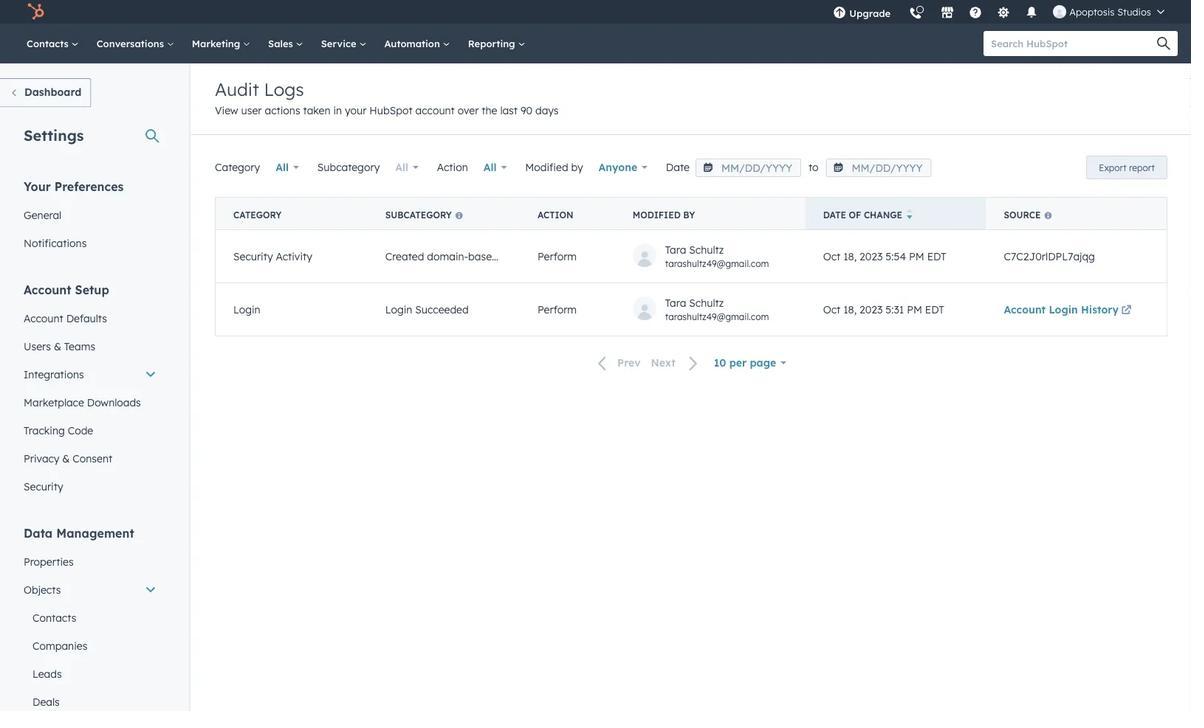 Task type: vqa. For each thing, say whether or not it's contained in the screenshot.
the 'message'
no



Task type: describe. For each thing, give the bounding box(es) containing it.
general
[[24, 209, 61, 222]]

tracking code link
[[15, 417, 165, 445]]

consent
[[73, 452, 112, 465]]

marketplace
[[24, 396, 84, 409]]

date for date of change
[[823, 210, 846, 221]]

anyone button
[[589, 153, 657, 182]]

created domain-based invite link
[[385, 250, 547, 263]]

Search HubSpot search field
[[984, 31, 1165, 56]]

management
[[56, 526, 134, 541]]

companies link
[[15, 633, 165, 661]]

account defaults
[[24, 312, 107, 325]]

0 vertical spatial action
[[437, 161, 468, 174]]

prev
[[618, 357, 641, 370]]

integrations button
[[15, 361, 165, 389]]

date of change
[[823, 210, 903, 221]]

all for action
[[484, 161, 497, 174]]

prev button
[[589, 354, 646, 373]]

created
[[385, 250, 424, 263]]

dashboard
[[24, 86, 81, 99]]

preferences
[[54, 179, 124, 194]]

report
[[1129, 162, 1155, 173]]

hubspot link
[[18, 3, 55, 21]]

per
[[729, 357, 747, 370]]

apoptosis studios button
[[1044, 0, 1174, 24]]

next button
[[646, 354, 707, 373]]

& for privacy
[[62, 452, 70, 465]]

export report
[[1099, 162, 1155, 173]]

based
[[468, 250, 498, 263]]

10 per page
[[714, 357, 776, 370]]

0 horizontal spatial modified
[[525, 161, 568, 174]]

login succeeded
[[385, 303, 469, 316]]

oct 18, 2023 5:31 pm edt
[[823, 303, 944, 316]]

2023 for 5:31
[[860, 303, 883, 316]]

marketplaces image
[[941, 7, 954, 20]]

logs
[[264, 78, 304, 100]]

view
[[215, 104, 238, 117]]

downloads
[[87, 396, 141, 409]]

5:54
[[886, 250, 906, 263]]

users & teams link
[[15, 333, 165, 361]]

marketing
[[192, 37, 243, 49]]

privacy
[[24, 452, 59, 465]]

link opens in a new window image
[[1121, 306, 1132, 316]]

taken
[[303, 104, 330, 117]]

objects
[[24, 584, 61, 597]]

account for account login history
[[1004, 303, 1046, 316]]

to
[[809, 161, 819, 174]]

0 vertical spatial contacts
[[27, 37, 71, 49]]

code
[[68, 424, 93, 437]]

history
[[1081, 303, 1119, 316]]

settings image
[[997, 7, 1011, 20]]

user
[[241, 104, 262, 117]]

apoptosis
[[1070, 6, 1115, 18]]

leads
[[32, 668, 62, 681]]

upgrade
[[849, 7, 891, 19]]

notifications link
[[15, 229, 165, 257]]

search button
[[1150, 31, 1178, 56]]

users & teams
[[24, 340, 95, 353]]

pm for 5:54
[[909, 250, 924, 263]]

tara for oct 18, 2023 5:54 pm edt
[[665, 243, 686, 256]]

service
[[321, 37, 359, 49]]

dashboard link
[[0, 78, 91, 107]]

c7c2j0rldpl7ajqg
[[1004, 250, 1095, 263]]

10
[[714, 357, 726, 370]]

data management
[[24, 526, 134, 541]]

MM/DD/YYYY text field
[[826, 159, 932, 177]]

activity
[[276, 250, 312, 263]]

0 vertical spatial by
[[571, 161, 583, 174]]

date of change button
[[806, 198, 986, 230]]

account login history link
[[1004, 303, 1134, 316]]

1 vertical spatial by
[[683, 210, 695, 221]]

0 vertical spatial category
[[215, 161, 260, 174]]

deals link
[[15, 689, 165, 712]]

security for security
[[24, 480, 63, 493]]

domain-
[[427, 250, 468, 263]]

all for subcategory
[[395, 161, 408, 174]]

sales link
[[259, 24, 312, 64]]

users
[[24, 340, 51, 353]]

security activity
[[233, 250, 312, 263]]

tarashultz49@gmail.com for oct 18, 2023 5:54 pm edt
[[665, 258, 769, 269]]

all for category
[[276, 161, 289, 174]]

18, for oct 18, 2023 5:31 pm edt
[[844, 303, 857, 316]]

service link
[[312, 24, 375, 64]]

deals
[[32, 696, 60, 709]]

sales
[[268, 37, 296, 49]]

succeeded
[[415, 303, 469, 316]]

pagination navigation
[[589, 354, 707, 373]]

defaults
[[66, 312, 107, 325]]

5:31
[[886, 303, 904, 316]]

automation link
[[375, 24, 459, 64]]

your preferences element
[[15, 178, 165, 257]]

oct for oct 18, 2023 5:54 pm edt
[[823, 250, 841, 263]]

conversations link
[[88, 24, 183, 64]]

anyone
[[599, 161, 637, 174]]

account defaults link
[[15, 305, 165, 333]]



Task type: locate. For each thing, give the bounding box(es) containing it.
2 login from the left
[[385, 303, 412, 316]]

0 vertical spatial modified
[[525, 161, 568, 174]]

data management element
[[15, 525, 165, 712]]

perform down link
[[538, 303, 577, 316]]

0 vertical spatial perform
[[538, 250, 577, 263]]

2 tarashultz49@gmail.com from the top
[[665, 311, 769, 322]]

subcategory up 'created'
[[385, 210, 452, 221]]

0 horizontal spatial &
[[54, 340, 61, 353]]

tara schultz tarashultz49@gmail.com for oct 18, 2023 5:31 pm edt
[[665, 296, 769, 322]]

upgrade image
[[833, 7, 846, 20]]

1 vertical spatial modified by
[[633, 210, 695, 221]]

account
[[415, 104, 455, 117]]

1 tarashultz49@gmail.com from the top
[[665, 258, 769, 269]]

security
[[233, 250, 273, 263], [24, 480, 63, 493]]

2 18, from the top
[[844, 303, 857, 316]]

security left the "activity"
[[233, 250, 273, 263]]

0 horizontal spatial all
[[276, 161, 289, 174]]

account login history
[[1004, 303, 1119, 316]]

0 vertical spatial subcategory
[[317, 161, 380, 174]]

contacts down hubspot link
[[27, 37, 71, 49]]

1 horizontal spatial modified
[[633, 210, 681, 221]]

MM/DD/YYYY text field
[[696, 159, 801, 177]]

all down hubspot
[[395, 161, 408, 174]]

your preferences
[[24, 179, 124, 194]]

1 all from the left
[[276, 161, 289, 174]]

modified by down anyone popup button
[[633, 210, 695, 221]]

hubspot image
[[27, 3, 44, 21]]

date left "of"
[[823, 210, 846, 221]]

oct left 5:31
[[823, 303, 841, 316]]

1 vertical spatial tara
[[665, 296, 686, 309]]

teams
[[64, 340, 95, 353]]

1 horizontal spatial all
[[395, 161, 408, 174]]

over
[[458, 104, 479, 117]]

account setup
[[24, 282, 109, 297]]

data
[[24, 526, 53, 541]]

3 login from the left
[[1049, 303, 1078, 316]]

1 vertical spatial pm
[[907, 303, 922, 316]]

1 perform from the top
[[538, 250, 577, 263]]

1 vertical spatial perform
[[538, 303, 577, 316]]

all button for action
[[474, 153, 516, 182]]

0 vertical spatial modified by
[[525, 161, 583, 174]]

1 2023 from the top
[[860, 250, 883, 263]]

login for login
[[233, 303, 260, 316]]

all
[[276, 161, 289, 174], [395, 161, 408, 174], [484, 161, 497, 174]]

reporting
[[468, 37, 518, 49]]

privacy & consent link
[[15, 445, 165, 473]]

category up security activity
[[233, 210, 282, 221]]

0 vertical spatial tara schultz tarashultz49@gmail.com
[[665, 243, 769, 269]]

2 schultz from the top
[[689, 296, 724, 309]]

notifications button
[[1019, 0, 1044, 24]]

apoptosis studios
[[1070, 6, 1151, 18]]

pm
[[909, 250, 924, 263], [907, 303, 922, 316]]

perform right invite
[[538, 250, 577, 263]]

setup
[[75, 282, 109, 297]]

oct 18, 2023 5:54 pm edt
[[823, 250, 947, 263]]

account for account defaults
[[24, 312, 63, 325]]

modified down anyone popup button
[[633, 210, 681, 221]]

page
[[750, 357, 776, 370]]

2 all button from the left
[[386, 153, 428, 182]]

edt for oct 18, 2023 5:54 pm edt
[[927, 250, 947, 263]]

login left succeeded
[[385, 303, 412, 316]]

1 horizontal spatial subcategory
[[385, 210, 452, 221]]

in
[[333, 104, 342, 117]]

1 vertical spatial date
[[823, 210, 846, 221]]

pm right 5:31
[[907, 303, 922, 316]]

leads link
[[15, 661, 165, 689]]

oct for oct 18, 2023 5:31 pm edt
[[823, 303, 841, 316]]

0 horizontal spatial action
[[437, 161, 468, 174]]

login
[[233, 303, 260, 316], [385, 303, 412, 316], [1049, 303, 1078, 316]]

of
[[849, 210, 861, 221]]

0 vertical spatial pm
[[909, 250, 924, 263]]

1 18, from the top
[[844, 250, 857, 263]]

1 tara from the top
[[665, 243, 686, 256]]

1 schultz from the top
[[689, 243, 724, 256]]

integrations
[[24, 368, 84, 381]]

all button down the
[[474, 153, 516, 182]]

1 vertical spatial 2023
[[860, 303, 883, 316]]

18, down "of"
[[844, 250, 857, 263]]

conversations
[[97, 37, 167, 49]]

all down the
[[484, 161, 497, 174]]

date
[[666, 161, 690, 174], [823, 210, 846, 221]]

18, for oct 18, 2023 5:54 pm edt
[[844, 250, 857, 263]]

action up link
[[538, 210, 574, 221]]

2023 left 5:31
[[860, 303, 883, 316]]

export report button
[[1087, 156, 1168, 179]]

contacts up companies
[[32, 612, 76, 625]]

account down c7c2j0rldpl7ajqg
[[1004, 303, 1046, 316]]

1 horizontal spatial modified by
[[633, 210, 695, 221]]

1 vertical spatial security
[[24, 480, 63, 493]]

modified down days
[[525, 161, 568, 174]]

1 login from the left
[[233, 303, 260, 316]]

category down view
[[215, 161, 260, 174]]

contacts inside data management 'element'
[[32, 612, 76, 625]]

10 per page button
[[707, 349, 793, 378]]

all button for subcategory
[[386, 153, 428, 182]]

account up account defaults
[[24, 282, 71, 297]]

subcategory down 'your'
[[317, 161, 380, 174]]

18, left 5:31
[[844, 303, 857, 316]]

menu containing apoptosis studios
[[824, 0, 1174, 29]]

0 vertical spatial tara
[[665, 243, 686, 256]]

automation
[[384, 37, 443, 49]]

audit
[[215, 78, 259, 100]]

2 horizontal spatial all button
[[474, 153, 516, 182]]

all button down actions
[[266, 153, 309, 182]]

source
[[1004, 210, 1041, 221]]

your
[[24, 179, 51, 194]]

tara schultz tarashultz49@gmail.com for oct 18, 2023 5:54 pm edt
[[665, 243, 769, 269]]

schultz for oct 18, 2023 5:54 pm edt
[[689, 243, 724, 256]]

settings
[[24, 126, 84, 144]]

0 vertical spatial security
[[233, 250, 273, 263]]

login down security activity
[[233, 303, 260, 316]]

1 vertical spatial schultz
[[689, 296, 724, 309]]

modified by
[[525, 161, 583, 174], [633, 210, 695, 221]]

& right users
[[54, 340, 61, 353]]

tarashultz49@gmail.com for oct 18, 2023 5:31 pm edt
[[665, 311, 769, 322]]

action down over
[[437, 161, 468, 174]]

security link
[[15, 473, 165, 501]]

contacts link for companies link
[[15, 605, 165, 633]]

tara schultz tarashultz49@gmail.com
[[665, 243, 769, 269], [665, 296, 769, 322]]

0 vertical spatial schultz
[[689, 243, 724, 256]]

2 tara schultz tarashultz49@gmail.com from the top
[[665, 296, 769, 322]]

1 all button from the left
[[266, 153, 309, 182]]

tracking code
[[24, 424, 93, 437]]

1 vertical spatial action
[[538, 210, 574, 221]]

0 vertical spatial oct
[[823, 250, 841, 263]]

0 vertical spatial 2023
[[860, 250, 883, 263]]

reporting link
[[459, 24, 534, 64]]

tara schultz image
[[1053, 5, 1067, 18]]

account for account setup
[[24, 282, 71, 297]]

& inside users & teams link
[[54, 340, 61, 353]]

2023 left 5:54
[[860, 250, 883, 263]]

1 vertical spatial contacts link
[[15, 605, 165, 633]]

2 oct from the top
[[823, 303, 841, 316]]

contacts link up companies
[[15, 605, 165, 633]]

1 vertical spatial tarashultz49@gmail.com
[[665, 311, 769, 322]]

contacts link
[[18, 24, 88, 64], [15, 605, 165, 633]]

edt right 5:54
[[927, 250, 947, 263]]

security for security activity
[[233, 250, 273, 263]]

& for users
[[54, 340, 61, 353]]

0 vertical spatial edt
[[927, 250, 947, 263]]

calling icon button
[[903, 1, 929, 23]]

invite
[[501, 250, 528, 263]]

modified by down days
[[525, 161, 583, 174]]

2 perform from the top
[[538, 303, 577, 316]]

90
[[521, 104, 533, 117]]

marketplaces button
[[932, 0, 963, 24]]

your
[[345, 104, 367, 117]]

2 tara from the top
[[665, 296, 686, 309]]

1 vertical spatial modified
[[633, 210, 681, 221]]

2023 for 5:54
[[860, 250, 883, 263]]

account up users
[[24, 312, 63, 325]]

edt right 5:31
[[925, 303, 944, 316]]

login left the history
[[1049, 303, 1078, 316]]

tara
[[665, 243, 686, 256], [665, 296, 686, 309]]

notifications
[[24, 237, 87, 250]]

0 vertical spatial 18,
[[844, 250, 857, 263]]

1 vertical spatial &
[[62, 452, 70, 465]]

date inside button
[[823, 210, 846, 221]]

security down privacy
[[24, 480, 63, 493]]

tarashultz49@gmail.com
[[665, 258, 769, 269], [665, 311, 769, 322]]

1 horizontal spatial by
[[683, 210, 695, 221]]

menu
[[824, 0, 1174, 29]]

audit logs view user actions taken in your hubspot account over the last 90 days
[[215, 78, 559, 117]]

tracking
[[24, 424, 65, 437]]

last
[[500, 104, 518, 117]]

1 horizontal spatial login
[[385, 303, 412, 316]]

1 tara schultz tarashultz49@gmail.com from the top
[[665, 243, 769, 269]]

1 horizontal spatial &
[[62, 452, 70, 465]]

1 horizontal spatial all button
[[386, 153, 428, 182]]

all down actions
[[276, 161, 289, 174]]

date right anyone popup button
[[666, 161, 690, 174]]

3 all button from the left
[[474, 153, 516, 182]]

edt for oct 18, 2023 5:31 pm edt
[[925, 303, 944, 316]]

search image
[[1157, 37, 1171, 50]]

security inside security link
[[24, 480, 63, 493]]

descending sort. press to sort ascending. image
[[907, 209, 913, 219]]

login for login succeeded
[[385, 303, 412, 316]]

hubspot
[[370, 104, 413, 117]]

help image
[[969, 7, 982, 20]]

general link
[[15, 201, 165, 229]]

perform
[[538, 250, 577, 263], [538, 303, 577, 316]]

1 vertical spatial tara schultz tarashultz49@gmail.com
[[665, 296, 769, 322]]

days
[[536, 104, 559, 117]]

2 horizontal spatial login
[[1049, 303, 1078, 316]]

0 horizontal spatial security
[[24, 480, 63, 493]]

calling icon image
[[909, 7, 923, 21]]

1 horizontal spatial action
[[538, 210, 574, 221]]

1 vertical spatial 18,
[[844, 303, 857, 316]]

account
[[24, 282, 71, 297], [1004, 303, 1046, 316], [24, 312, 63, 325]]

1 vertical spatial category
[[233, 210, 282, 221]]

& inside privacy & consent link
[[62, 452, 70, 465]]

contacts link for conversations 'link' on the left
[[18, 24, 88, 64]]

1 vertical spatial subcategory
[[385, 210, 452, 221]]

0 vertical spatial tarashultz49@gmail.com
[[665, 258, 769, 269]]

0 vertical spatial contacts link
[[18, 24, 88, 64]]

perform for created domain-based invite link
[[538, 250, 577, 263]]

1 vertical spatial oct
[[823, 303, 841, 316]]

oct down date of change
[[823, 250, 841, 263]]

link opens in a new window image
[[1121, 306, 1132, 316]]

pm right 5:54
[[909, 250, 924, 263]]

0 horizontal spatial by
[[571, 161, 583, 174]]

2 2023 from the top
[[860, 303, 883, 316]]

the
[[482, 104, 497, 117]]

1 oct from the top
[[823, 250, 841, 263]]

perform for login succeeded
[[538, 303, 577, 316]]

0 vertical spatial date
[[666, 161, 690, 174]]

0 vertical spatial &
[[54, 340, 61, 353]]

0 horizontal spatial all button
[[266, 153, 309, 182]]

schultz for oct 18, 2023 5:31 pm edt
[[689, 296, 724, 309]]

0 horizontal spatial date
[[666, 161, 690, 174]]

0 horizontal spatial login
[[233, 303, 260, 316]]

0 horizontal spatial subcategory
[[317, 161, 380, 174]]

1 horizontal spatial date
[[823, 210, 846, 221]]

pm for 5:31
[[907, 303, 922, 316]]

1 horizontal spatial security
[[233, 250, 273, 263]]

descending sort. press to sort ascending. element
[[907, 209, 913, 222]]

& right privacy
[[62, 452, 70, 465]]

0 horizontal spatial modified by
[[525, 161, 583, 174]]

export
[[1099, 162, 1127, 173]]

2 horizontal spatial all
[[484, 161, 497, 174]]

properties link
[[15, 548, 165, 576]]

tara for oct 18, 2023 5:31 pm edt
[[665, 296, 686, 309]]

all button down hubspot
[[386, 153, 428, 182]]

all button for category
[[266, 153, 309, 182]]

oct
[[823, 250, 841, 263], [823, 303, 841, 316]]

objects button
[[15, 576, 165, 605]]

contacts link down hubspot link
[[18, 24, 88, 64]]

2 all from the left
[[395, 161, 408, 174]]

notifications image
[[1025, 7, 1039, 20]]

1 vertical spatial edt
[[925, 303, 944, 316]]

3 all from the left
[[484, 161, 497, 174]]

date for date
[[666, 161, 690, 174]]

account setup element
[[15, 282, 165, 501]]

marketplace downloads
[[24, 396, 141, 409]]

edt
[[927, 250, 947, 263], [925, 303, 944, 316]]

1 vertical spatial contacts
[[32, 612, 76, 625]]



